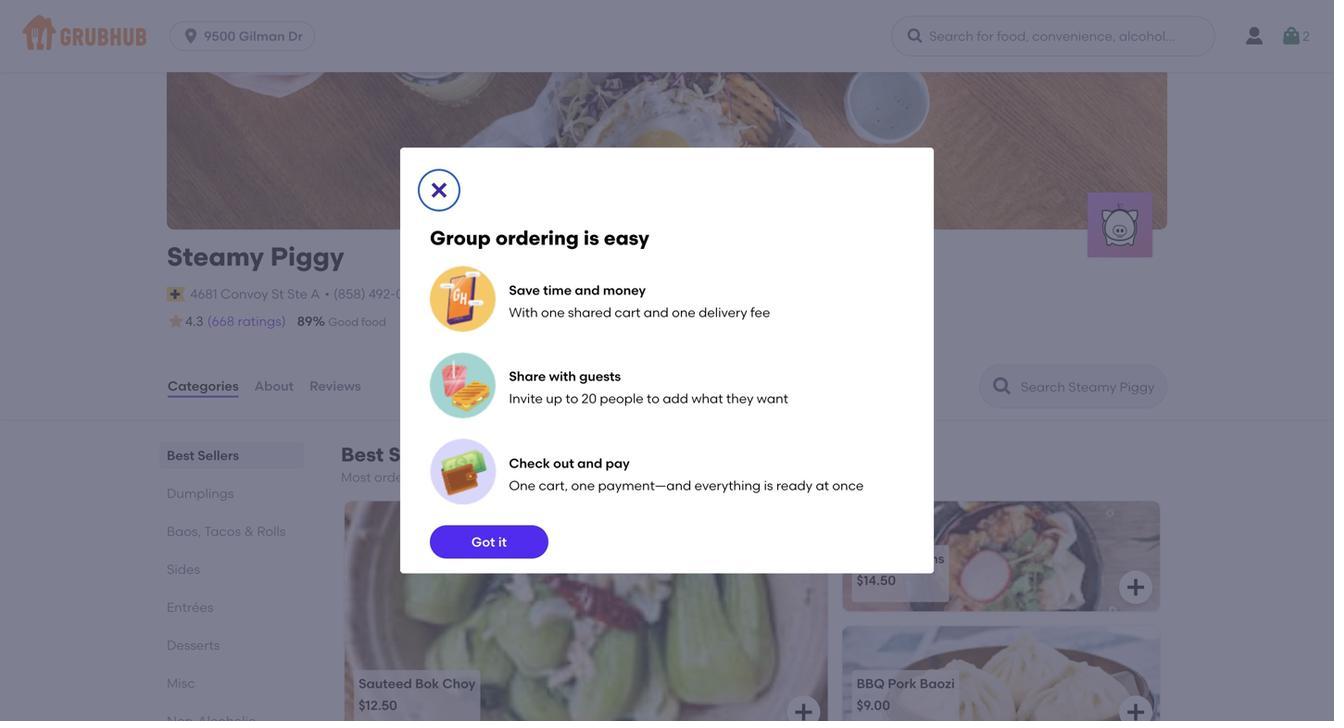 Task type: describe. For each thing, give the bounding box(es) containing it.
&
[[244, 524, 254, 539]]

ratings)
[[238, 314, 286, 329]]

wontons
[[888, 551, 944, 567]]

grubhub
[[447, 469, 503, 485]]

sellers for best sellers
[[198, 448, 239, 463]]

one
[[509, 478, 536, 494]]

piggy
[[270, 241, 344, 272]]

categories button
[[167, 353, 240, 420]]

90
[[535, 314, 551, 329]]

$12.50
[[359, 698, 397, 714]]

sides
[[167, 562, 200, 577]]

ordered
[[374, 469, 424, 485]]

check out and pay one cart, one payment—and everything is ready at once
[[509, 456, 864, 494]]

search icon image
[[991, 375, 1013, 398]]

invite
[[509, 391, 543, 407]]

want
[[757, 391, 788, 407]]

with
[[549, 369, 576, 384]]

ste
[[287, 286, 307, 302]]

(858) 492-0401 button
[[333, 285, 424, 304]]

0 horizontal spatial is
[[584, 227, 599, 250]]

1 to from the left
[[565, 391, 578, 407]]

steamy piggy
[[167, 241, 344, 272]]

everything
[[694, 478, 761, 494]]

one inside "check out and pay one cart, one payment—and everything is ready at once"
[[571, 478, 595, 494]]

food
[[361, 315, 386, 329]]

Search Steamy Piggy search field
[[1019, 378, 1161, 396]]

out
[[553, 456, 574, 471]]

sauteed
[[359, 676, 412, 692]]

good food
[[328, 315, 386, 329]]

a
[[311, 286, 320, 302]]

about button
[[254, 353, 295, 420]]

4.3
[[185, 314, 204, 329]]

categories
[[168, 379, 239, 394]]

4681 convoy st ste a
[[190, 286, 320, 302]]

best for best sellers
[[167, 448, 194, 463]]

share
[[509, 369, 546, 384]]

add
[[663, 391, 688, 407]]

shared
[[568, 305, 611, 320]]

save time and money with one shared cart and one delivery fee
[[509, 282, 770, 320]]

tacos
[[204, 524, 241, 539]]

dr
[[288, 28, 303, 44]]

best sellers
[[167, 448, 239, 463]]

4681
[[190, 286, 217, 302]]

bbq
[[857, 676, 885, 692]]

about
[[254, 379, 294, 394]]

0 horizontal spatial one
[[541, 305, 565, 320]]

entrées
[[167, 600, 213, 615]]

chili
[[857, 551, 885, 567]]

got
[[471, 534, 495, 550]]

(668 ratings)
[[207, 314, 286, 329]]

is inside "check out and pay one cart, one payment—and everything is ready at once"
[[764, 478, 773, 494]]

convoy
[[221, 286, 268, 302]]

it
[[498, 534, 507, 550]]

best for best sellers most ordered on grubhub
[[341, 443, 384, 467]]

order
[[610, 315, 640, 329]]

20
[[581, 391, 597, 407]]

good
[[328, 315, 359, 329]]

492-
[[369, 286, 396, 302]]

got it
[[471, 534, 507, 550]]

ordering
[[495, 227, 579, 250]]

easy
[[604, 227, 649, 250]]

cart,
[[539, 478, 568, 494]]

2
[[1303, 28, 1310, 44]]

with
[[509, 305, 538, 320]]

2 horizontal spatial one
[[672, 305, 696, 320]]

bok
[[415, 676, 439, 692]]

pay
[[605, 456, 630, 471]]

got it button
[[430, 526, 548, 559]]

guests
[[579, 369, 621, 384]]

•
[[325, 286, 330, 302]]

choy
[[442, 676, 476, 692]]

reviews
[[309, 379, 361, 394]]

$14.50
[[857, 573, 896, 589]]

save this restaurant button
[[1078, 13, 1112, 46]]

• (858) 492-0401
[[325, 286, 424, 302]]

check
[[509, 456, 550, 471]]

save
[[509, 282, 540, 298]]

what
[[691, 391, 723, 407]]

they
[[726, 391, 754, 407]]

9500 gilman dr button
[[170, 21, 322, 51]]

9500
[[204, 28, 236, 44]]



Task type: vqa. For each thing, say whether or not it's contained in the screenshot.
Correct
yes



Task type: locate. For each thing, give the bounding box(es) containing it.
is left the ready
[[764, 478, 773, 494]]

ready
[[776, 478, 813, 494]]

check out and pay image
[[430, 439, 497, 506]]

1 horizontal spatial is
[[764, 478, 773, 494]]

steamy piggy logo image
[[1088, 193, 1152, 258]]

svg image inside 9500 gilman dr button
[[182, 27, 200, 45]]

main navigation navigation
[[0, 0, 1334, 72]]

0 horizontal spatial best
[[167, 448, 194, 463]]

group ordering is easy
[[430, 227, 649, 250]]

time inside save time and money with one shared cart and one delivery fee
[[543, 282, 572, 298]]

1 horizontal spatial svg image
[[1280, 25, 1303, 47]]

reviews button
[[309, 353, 362, 420]]

and
[[575, 282, 600, 298], [644, 305, 669, 320], [577, 456, 602, 471]]

to
[[565, 391, 578, 407], [647, 391, 660, 407]]

pork
[[888, 676, 917, 692]]

payment—and
[[598, 478, 691, 494]]

sauteed bok choy $12.50
[[359, 676, 476, 714]]

0 horizontal spatial delivery
[[478, 315, 520, 329]]

delivery inside save time and money with one shared cart and one delivery fee
[[699, 305, 747, 320]]

misc
[[167, 676, 195, 691]]

cart
[[615, 305, 641, 320]]

svg image
[[182, 27, 200, 45], [906, 27, 925, 45], [428, 179, 450, 202], [793, 702, 815, 722], [1125, 702, 1147, 722]]

and up 'shared'
[[575, 282, 600, 298]]

2 button
[[1280, 19, 1310, 53]]

0 vertical spatial time
[[543, 282, 572, 298]]

chili wontons $14.50
[[857, 551, 944, 589]]

and for money
[[575, 282, 600, 298]]

subscription pass image
[[167, 287, 185, 302]]

people
[[600, 391, 644, 407]]

sellers inside best sellers most ordered on grubhub
[[388, 443, 453, 467]]

save this restaurant image
[[1084, 19, 1106, 41]]

time right on
[[451, 315, 476, 329]]

rolls
[[257, 524, 286, 539]]

(858)
[[333, 286, 365, 302]]

delivery
[[699, 305, 747, 320], [478, 315, 520, 329]]

one right cart
[[672, 305, 696, 320]]

1 horizontal spatial sellers
[[388, 443, 453, 467]]

1 horizontal spatial best
[[341, 443, 384, 467]]

steamy
[[167, 241, 264, 272]]

0 horizontal spatial sellers
[[198, 448, 239, 463]]

gilman
[[239, 28, 285, 44]]

1 horizontal spatial delivery
[[699, 305, 747, 320]]

to left 20
[[565, 391, 578, 407]]

1 vertical spatial and
[[644, 305, 669, 320]]

sellers
[[388, 443, 453, 467], [198, 448, 239, 463]]

baos, tacos & rolls
[[167, 524, 286, 539]]

$9.00
[[857, 698, 890, 714]]

save time and money image
[[430, 266, 496, 332]]

baos,
[[167, 524, 201, 539]]

best inside best sellers most ordered on grubhub
[[341, 443, 384, 467]]

and right 'out'
[[577, 456, 602, 471]]

on
[[432, 315, 449, 329]]

fee
[[750, 305, 770, 320]]

sellers for best sellers most ordered on grubhub
[[388, 443, 453, 467]]

up
[[546, 391, 562, 407]]

star icon image
[[167, 312, 185, 331]]

is left easy
[[584, 227, 599, 250]]

bbq pork baozi $9.00
[[857, 676, 955, 714]]

9500 gilman dr
[[204, 28, 303, 44]]

and for pay
[[577, 456, 602, 471]]

to left "add"
[[647, 391, 660, 407]]

0 horizontal spatial to
[[565, 391, 578, 407]]

0 horizontal spatial time
[[451, 315, 476, 329]]

caret left icon image
[[187, 19, 209, 41]]

one down 'out'
[[571, 478, 595, 494]]

share with guests image
[[430, 352, 496, 420]]

money
[[603, 282, 646, 298]]

1 horizontal spatial one
[[571, 478, 595, 494]]

1 vertical spatial svg image
[[1125, 577, 1147, 599]]

is
[[584, 227, 599, 250], [764, 478, 773, 494]]

(668
[[207, 314, 235, 329]]

svg image
[[1280, 25, 1303, 47], [1125, 577, 1147, 599]]

1 horizontal spatial time
[[543, 282, 572, 298]]

sellers up on
[[388, 443, 453, 467]]

0 vertical spatial and
[[575, 282, 600, 298]]

1 horizontal spatial to
[[647, 391, 660, 407]]

baozi
[[920, 676, 955, 692]]

most
[[341, 469, 371, 485]]

once
[[832, 478, 864, 494]]

0401
[[396, 286, 424, 302]]

dumplings
[[167, 486, 234, 501]]

2 to from the left
[[647, 391, 660, 407]]

correct order
[[566, 315, 640, 329]]

sellers up dumplings
[[198, 448, 239, 463]]

0 horizontal spatial svg image
[[1125, 577, 1147, 599]]

correct
[[566, 315, 608, 329]]

0 vertical spatial is
[[584, 227, 599, 250]]

0 vertical spatial svg image
[[1280, 25, 1303, 47]]

best up most
[[341, 443, 384, 467]]

one
[[541, 305, 565, 320], [672, 305, 696, 320], [571, 478, 595, 494]]

time for save
[[543, 282, 572, 298]]

share icon image
[[1125, 19, 1147, 41]]

on time delivery
[[432, 315, 520, 329]]

one right the with
[[541, 305, 565, 320]]

group
[[430, 227, 491, 250]]

1 vertical spatial is
[[764, 478, 773, 494]]

89
[[297, 314, 313, 329]]

2 vertical spatial and
[[577, 456, 602, 471]]

time for on
[[451, 315, 476, 329]]

svg image inside the '2' button
[[1280, 25, 1303, 47]]

delivery left fee
[[699, 305, 747, 320]]

at
[[816, 478, 829, 494]]

delivery down save
[[478, 315, 520, 329]]

and inside "check out and pay one cart, one payment—and everything is ready at once"
[[577, 456, 602, 471]]

st
[[271, 286, 284, 302]]

and right cart
[[644, 305, 669, 320]]

4681 convoy st ste a button
[[189, 284, 321, 305]]

1 vertical spatial time
[[451, 315, 476, 329]]

best sellers most ordered on grubhub
[[341, 443, 503, 485]]

desserts
[[167, 638, 220, 653]]

time right save
[[543, 282, 572, 298]]

88
[[401, 314, 417, 329]]

best up dumplings
[[167, 448, 194, 463]]



